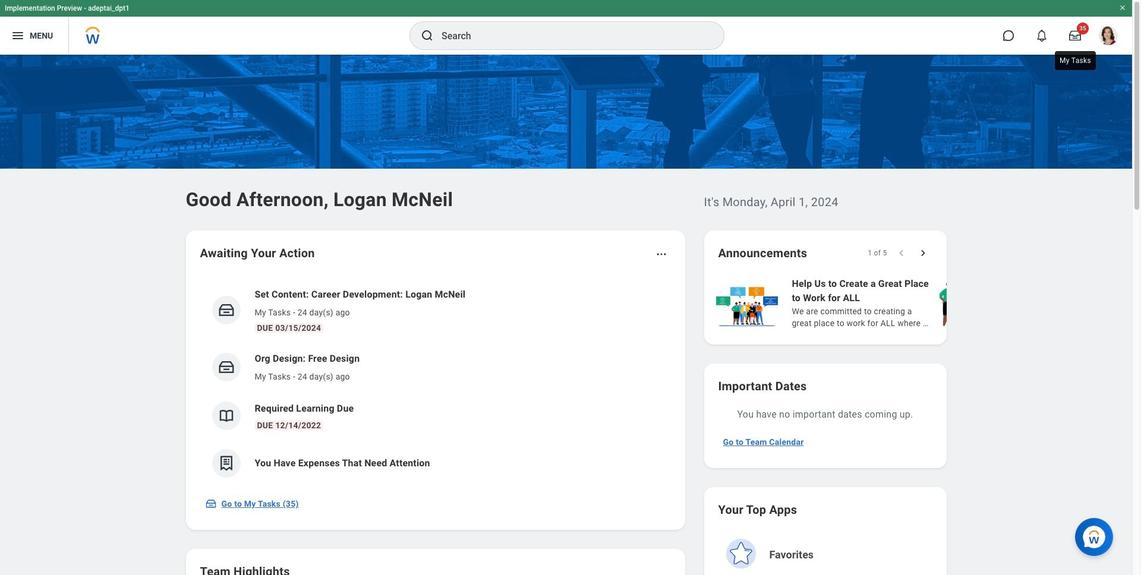 Task type: locate. For each thing, give the bounding box(es) containing it.
book open image
[[217, 407, 235, 425]]

1 horizontal spatial list
[[714, 276, 1142, 331]]

tooltip
[[1053, 49, 1099, 73]]

status
[[868, 249, 888, 258]]

related actions image
[[656, 249, 668, 260]]

search image
[[420, 29, 435, 43]]

list
[[714, 276, 1142, 331], [200, 278, 671, 488]]

notifications large image
[[1037, 30, 1048, 42]]

main content
[[0, 55, 1142, 576]]

inbox image
[[217, 302, 235, 319], [217, 359, 235, 376], [205, 498, 217, 510]]

banner
[[0, 0, 1133, 55]]



Task type: vqa. For each thing, say whether or not it's contained in the screenshot.
top the Expense
no



Task type: describe. For each thing, give the bounding box(es) containing it.
profile logan mcneil image
[[1100, 26, 1119, 48]]

Search Workday  search field
[[442, 23, 700, 49]]

inbox large image
[[1070, 30, 1082, 42]]

0 horizontal spatial list
[[200, 278, 671, 488]]

2 vertical spatial inbox image
[[205, 498, 217, 510]]

chevron right small image
[[917, 247, 929, 259]]

dashboard expenses image
[[217, 455, 235, 473]]

close environment banner image
[[1120, 4, 1127, 11]]

1 vertical spatial inbox image
[[217, 359, 235, 376]]

justify image
[[11, 29, 25, 43]]

chevron left small image
[[896, 247, 908, 259]]

0 vertical spatial inbox image
[[217, 302, 235, 319]]



